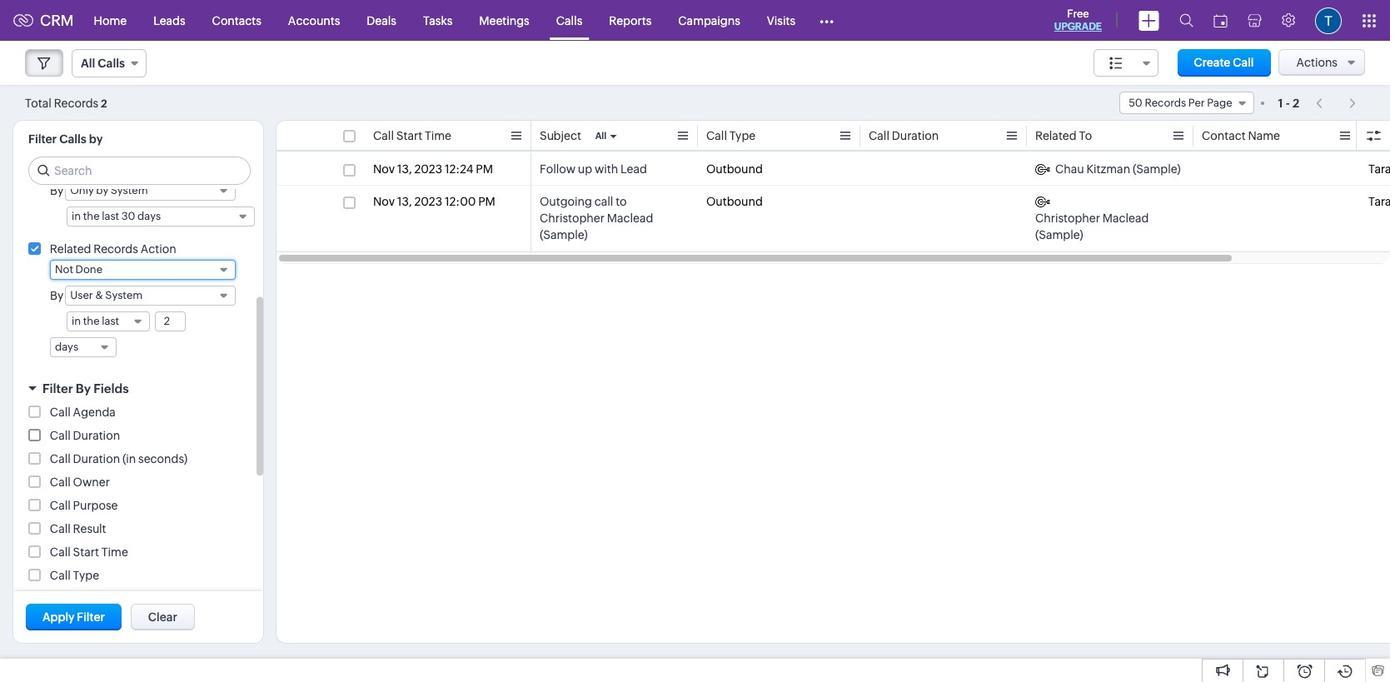 Task type: locate. For each thing, give the bounding box(es) containing it.
search element
[[1170, 0, 1204, 41]]

2023
[[414, 162, 442, 176], [414, 195, 442, 208]]

1 horizontal spatial call type
[[706, 129, 756, 142]]

actions
[[1297, 56, 1338, 69]]

by right "only"
[[96, 184, 108, 197]]

filter inside dropdown button
[[42, 382, 73, 396]]

reports link
[[596, 0, 665, 40]]

filter right apply
[[77, 611, 105, 624]]

1 horizontal spatial days
[[138, 210, 161, 222]]

call inside "button"
[[1233, 56, 1254, 69]]

0 horizontal spatial time
[[101, 546, 128, 559]]

filter
[[28, 132, 57, 146], [42, 382, 73, 396], [77, 611, 105, 624]]

nov down nov 13, 2023 12:24 pm
[[373, 195, 395, 208]]

1 vertical spatial related
[[50, 242, 91, 256]]

0 horizontal spatial all
[[81, 57, 95, 70]]

1 vertical spatial 13,
[[397, 195, 412, 208]]

christopher down chau
[[1036, 212, 1100, 225]]

calls
[[556, 14, 583, 27], [98, 57, 125, 70], [59, 132, 86, 146]]

1 horizontal spatial calls
[[98, 57, 125, 70]]

0 vertical spatial call start time
[[373, 129, 451, 142]]

1 the from the top
[[83, 210, 100, 222]]

1 last from the top
[[102, 210, 119, 222]]

calls left reports
[[556, 14, 583, 27]]

call duration
[[869, 129, 939, 142], [50, 429, 120, 442]]

last down the user & system
[[102, 315, 119, 327]]

filter up call agenda at the bottom left of the page
[[42, 382, 73, 396]]

(sample) down outgoing
[[540, 228, 588, 242]]

calls inside calls link
[[556, 14, 583, 27]]

records for 2
[[54, 96, 99, 110]]

0 vertical spatial nov
[[373, 162, 395, 176]]

start down result
[[73, 546, 99, 559]]

12:00
[[445, 195, 476, 208]]

chau kitzman (sample)
[[1056, 162, 1181, 176]]

2 outbound from the top
[[706, 195, 763, 208]]

1 vertical spatial type
[[73, 569, 99, 582]]

last left 30
[[102, 210, 119, 222]]

1 vertical spatial calls
[[98, 57, 125, 70]]

system up 30
[[111, 184, 148, 197]]

0 vertical spatial start
[[396, 129, 422, 142]]

2023 left the 12:24
[[414, 162, 442, 176]]

deals link
[[354, 0, 410, 40]]

2 tara from the top
[[1369, 195, 1390, 208]]

seconds)
[[138, 452, 188, 466]]

kitzman
[[1087, 162, 1131, 176]]

2 in from the top
[[72, 315, 81, 327]]

2023 left the 12:00
[[414, 195, 442, 208]]

1 2023 from the top
[[414, 162, 442, 176]]

all
[[81, 57, 95, 70], [595, 131, 607, 141]]

the down "only"
[[83, 210, 100, 222]]

0 vertical spatial related
[[1036, 129, 1077, 142]]

1 horizontal spatial type
[[730, 129, 756, 142]]

1 horizontal spatial (sample)
[[1036, 228, 1084, 242]]

0 horizontal spatial christopher
[[540, 212, 605, 225]]

1 horizontal spatial 2
[[1293, 96, 1300, 110]]

navigation
[[1308, 91, 1365, 115]]

13,
[[397, 162, 412, 176], [397, 195, 412, 208]]

None text field
[[156, 312, 185, 331]]

2 the from the top
[[83, 315, 100, 327]]

by inside 'field'
[[96, 184, 108, 197]]

time up nov 13, 2023 12:24 pm
[[425, 129, 451, 142]]

calls down total records 2
[[59, 132, 86, 146]]

create
[[1194, 56, 1231, 69]]

(sample) down chau
[[1036, 228, 1084, 242]]

1 vertical spatial days
[[55, 341, 78, 353]]

days inside field
[[138, 210, 161, 222]]

system right & at the left top of the page
[[105, 289, 143, 302]]

1 nov from the top
[[373, 162, 395, 176]]

system for user & system
[[105, 289, 143, 302]]

all up total records 2
[[81, 57, 95, 70]]

pm right the 12:24
[[476, 162, 493, 176]]

chau kitzman (sample) link
[[1036, 161, 1181, 177]]

1
[[1278, 96, 1283, 110]]

start
[[396, 129, 422, 142], [73, 546, 99, 559]]

0 vertical spatial days
[[138, 210, 161, 222]]

not
[[55, 263, 73, 276]]

2 right -
[[1293, 96, 1300, 110]]

by
[[89, 132, 103, 146], [96, 184, 108, 197]]

1 christopher from the left
[[540, 212, 605, 225]]

0 vertical spatial tara
[[1369, 162, 1390, 176]]

0 horizontal spatial start
[[73, 546, 99, 559]]

days down in the last
[[55, 341, 78, 353]]

in down "only"
[[72, 210, 81, 222]]

records inside field
[[1145, 97, 1186, 109]]

all inside all calls field
[[81, 57, 95, 70]]

0 horizontal spatial (sample)
[[540, 228, 588, 242]]

0 horizontal spatial type
[[73, 569, 99, 582]]

outbound
[[706, 162, 763, 176], [706, 195, 763, 208]]

records up the 'filter calls by'
[[54, 96, 99, 110]]

christopher down outgoing
[[540, 212, 605, 225]]

(sample) right kitzman
[[1133, 162, 1181, 176]]

1 vertical spatial pm
[[478, 195, 496, 208]]

call type
[[706, 129, 756, 142], [50, 569, 99, 582]]

call start time up nov 13, 2023 12:24 pm
[[373, 129, 451, 142]]

pm right the 12:00
[[478, 195, 496, 208]]

12:24
[[445, 162, 474, 176]]

related for related records action
[[50, 242, 91, 256]]

system inside only by system 'field'
[[111, 184, 148, 197]]

1 horizontal spatial all
[[595, 131, 607, 141]]

duration
[[892, 129, 939, 142], [73, 429, 120, 442], [73, 452, 120, 466]]

with
[[595, 162, 618, 176]]

maclead down 'chau kitzman (sample)'
[[1103, 212, 1149, 225]]

1 maclead from the left
[[607, 212, 653, 225]]

0 vertical spatial the
[[83, 210, 100, 222]]

create menu image
[[1139, 10, 1160, 30]]

done
[[75, 263, 102, 276]]

0 vertical spatial 2023
[[414, 162, 442, 176]]

2 nov from the top
[[373, 195, 395, 208]]

in
[[72, 210, 81, 222], [72, 315, 81, 327]]

1 vertical spatial start
[[73, 546, 99, 559]]

the down & at the left top of the page
[[83, 315, 100, 327]]

13, down nov 13, 2023 12:24 pm
[[397, 195, 412, 208]]

1 horizontal spatial related
[[1036, 129, 1077, 142]]

2 down all calls
[[101, 97, 107, 110]]

50
[[1129, 97, 1143, 109]]

0 vertical spatial last
[[102, 210, 119, 222]]

(sample)
[[1133, 162, 1181, 176], [540, 228, 588, 242], [1036, 228, 1084, 242]]

up
[[578, 162, 592, 176]]

by inside dropdown button
[[76, 382, 91, 396]]

0 vertical spatial all
[[81, 57, 95, 70]]

time
[[425, 129, 451, 142], [101, 546, 128, 559]]

1 outbound from the top
[[706, 162, 763, 176]]

only by system
[[70, 184, 148, 197]]

0 horizontal spatial related
[[50, 242, 91, 256]]

1 horizontal spatial time
[[425, 129, 451, 142]]

by down total records 2
[[89, 132, 103, 146]]

2 vertical spatial by
[[76, 382, 91, 396]]

campaigns
[[678, 14, 740, 27]]

0 vertical spatial calls
[[556, 14, 583, 27]]

row group
[[277, 153, 1390, 252]]

filter calls by
[[28, 132, 103, 146]]

2 13, from the top
[[397, 195, 412, 208]]

days right 30
[[138, 210, 161, 222]]

1 vertical spatial by
[[50, 289, 64, 302]]

1 vertical spatial nov
[[373, 195, 395, 208]]

1 tara from the top
[[1369, 162, 1390, 176]]

tasks link
[[410, 0, 466, 40]]

2 last from the top
[[102, 315, 119, 327]]

contact name
[[1202, 129, 1280, 142]]

tasks
[[423, 14, 453, 27]]

1 vertical spatial in
[[72, 315, 81, 327]]

system inside user & system 'field'
[[105, 289, 143, 302]]

calls down home
[[98, 57, 125, 70]]

2023 for 12:24
[[414, 162, 442, 176]]

0 vertical spatial call duration
[[869, 129, 939, 142]]

1 vertical spatial time
[[101, 546, 128, 559]]

2 inside total records 2
[[101, 97, 107, 110]]

christopher maclead (sample) link
[[1036, 193, 1186, 243]]

0 vertical spatial in
[[72, 210, 81, 222]]

2 horizontal spatial calls
[[556, 14, 583, 27]]

calls inside all calls field
[[98, 57, 125, 70]]

crm
[[40, 12, 74, 29]]

1 horizontal spatial start
[[396, 129, 422, 142]]

days
[[138, 210, 161, 222], [55, 341, 78, 353]]

2 for total records 2
[[101, 97, 107, 110]]

(sample) for chau kitzman (sample)
[[1133, 162, 1181, 176]]

0 horizontal spatial call type
[[50, 569, 99, 582]]

1 horizontal spatial maclead
[[1103, 212, 1149, 225]]

User & System field
[[65, 286, 236, 306]]

records right 50
[[1145, 97, 1186, 109]]

in the last 30 days field
[[67, 207, 255, 227]]

2 2023 from the top
[[414, 195, 442, 208]]

50 records per page
[[1129, 97, 1233, 109]]

1 in from the top
[[72, 210, 81, 222]]

owner
[[73, 476, 110, 489]]

1 vertical spatial tara
[[1369, 195, 1390, 208]]

0 horizontal spatial calls
[[59, 132, 86, 146]]

all up with
[[595, 131, 607, 141]]

home
[[94, 14, 127, 27]]

system
[[111, 184, 148, 197], [105, 289, 143, 302]]

1 vertical spatial all
[[595, 131, 607, 141]]

2 maclead from the left
[[1103, 212, 1149, 225]]

1 13, from the top
[[397, 162, 412, 176]]

upgrade
[[1055, 21, 1102, 32]]

outbound for outgoing call to christopher maclead (sample)
[[706, 195, 763, 208]]

0 vertical spatial system
[[111, 184, 148, 197]]

1 vertical spatial filter
[[42, 382, 73, 396]]

0 vertical spatial pm
[[476, 162, 493, 176]]

search image
[[1180, 13, 1194, 27]]

nov for nov 13, 2023 12:24 pm
[[373, 162, 395, 176]]

nov
[[373, 162, 395, 176], [373, 195, 395, 208]]

1 vertical spatial call start time
[[50, 546, 128, 559]]

start up nov 13, 2023 12:24 pm
[[396, 129, 422, 142]]

related
[[1036, 129, 1077, 142], [50, 242, 91, 256]]

tara for christopher maclead (sample)
[[1369, 195, 1390, 208]]

calls link
[[543, 0, 596, 40]]

0 vertical spatial filter
[[28, 132, 57, 146]]

2 horizontal spatial (sample)
[[1133, 162, 1181, 176]]

call purpose
[[50, 499, 118, 512]]

by
[[50, 184, 64, 197], [50, 289, 64, 302], [76, 382, 91, 396]]

all for all calls
[[81, 57, 95, 70]]

13, up nov 13, 2023 12:00 pm
[[397, 162, 412, 176]]

maclead inside the "christopher maclead (sample)"
[[1103, 212, 1149, 225]]

50 Records Per Page field
[[1120, 92, 1254, 114]]

-
[[1286, 96, 1290, 110]]

call start time down result
[[50, 546, 128, 559]]

related left to
[[1036, 129, 1077, 142]]

0 horizontal spatial days
[[55, 341, 78, 353]]

1 vertical spatial system
[[105, 289, 143, 302]]

nov for nov 13, 2023 12:00 pm
[[373, 195, 395, 208]]

maclead down to
[[607, 212, 653, 225]]

0 vertical spatial outbound
[[706, 162, 763, 176]]

filter down total
[[28, 132, 57, 146]]

by left the user
[[50, 289, 64, 302]]

1 vertical spatial call type
[[50, 569, 99, 582]]

(sample) inside the "christopher maclead (sample)"
[[1036, 228, 1084, 242]]

deals
[[367, 14, 396, 27]]

1 vertical spatial outbound
[[706, 195, 763, 208]]

related up not
[[50, 242, 91, 256]]

in down the user
[[72, 315, 81, 327]]

1 vertical spatial 2023
[[414, 195, 442, 208]]

records for per
[[1145, 97, 1186, 109]]

nov up nov 13, 2023 12:00 pm
[[373, 162, 395, 176]]

0 vertical spatial by
[[50, 184, 64, 197]]

Other Modules field
[[809, 7, 845, 34]]

outgoing
[[540, 195, 592, 208]]

0 horizontal spatial call start time
[[50, 546, 128, 559]]

1 horizontal spatial christopher
[[1036, 212, 1100, 225]]

0 vertical spatial 13,
[[397, 162, 412, 176]]

time down result
[[101, 546, 128, 559]]

2 vertical spatial calls
[[59, 132, 86, 146]]

1 vertical spatial by
[[96, 184, 108, 197]]

by left "only"
[[50, 184, 64, 197]]

clear
[[148, 611, 177, 624]]

user & system
[[70, 289, 143, 302]]

outbound for follow up with lead
[[706, 162, 763, 176]]

pm for nov 13, 2023 12:24 pm
[[476, 162, 493, 176]]

create call button
[[1178, 49, 1271, 77]]

0 vertical spatial call type
[[706, 129, 756, 142]]

None field
[[1094, 49, 1159, 77]]

0 horizontal spatial call duration
[[50, 429, 120, 442]]

1 vertical spatial last
[[102, 315, 119, 327]]

records down in the last 30 days
[[94, 242, 138, 256]]

2 vertical spatial filter
[[77, 611, 105, 624]]

last
[[102, 210, 119, 222], [102, 315, 119, 327]]

2 christopher from the left
[[1036, 212, 1100, 225]]

calls for filter calls by
[[59, 132, 86, 146]]

0 horizontal spatial maclead
[[607, 212, 653, 225]]

1 vertical spatial the
[[83, 315, 100, 327]]

nov 13, 2023 12:00 pm
[[373, 195, 496, 208]]

2
[[1293, 96, 1300, 110], [101, 97, 107, 110]]

by up call agenda at the bottom left of the page
[[76, 382, 91, 396]]

0 horizontal spatial 2
[[101, 97, 107, 110]]

all for all
[[595, 131, 607, 141]]

1 horizontal spatial call start time
[[373, 129, 451, 142]]

visits link
[[754, 0, 809, 40]]



Task type: describe. For each thing, give the bounding box(es) containing it.
pm for nov 13, 2023 12:00 pm
[[478, 195, 496, 208]]

2023 for 12:00
[[414, 195, 442, 208]]

follow
[[540, 162, 576, 176]]

the for in the last
[[83, 315, 100, 327]]

records for action
[[94, 242, 138, 256]]

30
[[121, 210, 135, 222]]

size image
[[1109, 56, 1123, 71]]

per
[[1189, 97, 1205, 109]]

total
[[25, 96, 52, 110]]

free upgrade
[[1055, 7, 1102, 32]]

page
[[1207, 97, 1233, 109]]

action
[[141, 242, 176, 256]]

in for in the last 30 days
[[72, 210, 81, 222]]

&
[[95, 289, 103, 302]]

tara for chau kitzman (sample)
[[1369, 162, 1390, 176]]

Search text field
[[29, 157, 250, 184]]

calendar image
[[1214, 14, 1228, 27]]

only
[[70, 184, 94, 197]]

christopher inside outgoing call to christopher maclead (sample)
[[540, 212, 605, 225]]

leads link
[[140, 0, 199, 40]]

2 vertical spatial duration
[[73, 452, 120, 466]]

by for user & system
[[50, 289, 64, 302]]

chau
[[1056, 162, 1084, 176]]

call duration (in seconds)
[[50, 452, 188, 466]]

last for in the last 30 days
[[102, 210, 119, 222]]

lead
[[621, 162, 647, 176]]

call owner
[[50, 476, 110, 489]]

apply
[[42, 611, 75, 624]]

0 vertical spatial by
[[89, 132, 103, 146]]

days field
[[50, 337, 117, 357]]

contacts link
[[199, 0, 275, 40]]

name
[[1248, 129, 1280, 142]]

apply filter button
[[26, 604, 122, 631]]

13, for nov 13, 2023 12:24 pm
[[397, 162, 412, 176]]

fields
[[94, 382, 129, 396]]

filter for filter by fields
[[42, 382, 73, 396]]

in the last 30 days
[[72, 210, 161, 222]]

result
[[73, 522, 106, 536]]

(sample) for christopher maclead (sample)
[[1036, 228, 1084, 242]]

call result
[[50, 522, 106, 536]]

related records action
[[50, 242, 176, 256]]

call
[[595, 195, 613, 208]]

row group containing nov 13, 2023 12:24 pm
[[277, 153, 1390, 252]]

user
[[70, 289, 93, 302]]

contact
[[1202, 129, 1246, 142]]

1 - 2
[[1278, 96, 1300, 110]]

follow up with lead link
[[540, 161, 647, 177]]

profile element
[[1305, 0, 1352, 40]]

christopher inside the "christopher maclead (sample)"
[[1036, 212, 1100, 225]]

free
[[1067, 7, 1089, 20]]

1 horizontal spatial call duration
[[869, 129, 939, 142]]

in the last field
[[67, 312, 150, 332]]

agenda
[[73, 406, 116, 419]]

by for only by system
[[50, 184, 64, 197]]

christopher maclead (sample)
[[1036, 212, 1149, 242]]

related to
[[1036, 129, 1092, 142]]

(in
[[122, 452, 136, 466]]

total records 2
[[25, 96, 107, 110]]

visits
[[767, 14, 796, 27]]

system for only by system
[[111, 184, 148, 197]]

outgoing call to christopher maclead (sample)
[[540, 195, 653, 242]]

call agenda
[[50, 406, 116, 419]]

outgoing call to christopher maclead (sample) link
[[540, 193, 690, 243]]

profile image
[[1315, 7, 1342, 34]]

(sample) inside outgoing call to christopher maclead (sample)
[[540, 228, 588, 242]]

2 for 1 - 2
[[1293, 96, 1300, 110]]

1 vertical spatial duration
[[73, 429, 120, 442]]

1 vertical spatial call duration
[[50, 429, 120, 442]]

related for related to
[[1036, 129, 1077, 142]]

nov 13, 2023 12:24 pm
[[373, 162, 493, 176]]

Not Done field
[[50, 260, 236, 280]]

All Calls field
[[72, 49, 146, 77]]

Only by System field
[[65, 181, 236, 201]]

not done
[[55, 263, 102, 276]]

to
[[616, 195, 627, 208]]

call 
[[1369, 129, 1390, 142]]

filter by fields
[[42, 382, 129, 396]]

apply filter
[[42, 611, 105, 624]]

create menu element
[[1129, 0, 1170, 40]]

leads
[[153, 14, 185, 27]]

create call
[[1194, 56, 1254, 69]]

follow up with lead
[[540, 162, 647, 176]]

accounts link
[[275, 0, 354, 40]]

in the last
[[72, 315, 119, 327]]

filter by fields button
[[13, 374, 263, 403]]

all calls
[[81, 57, 125, 70]]

meetings link
[[466, 0, 543, 40]]

to
[[1079, 129, 1092, 142]]

maclead inside outgoing call to christopher maclead (sample)
[[607, 212, 653, 225]]

accounts
[[288, 14, 340, 27]]

the for in the last 30 days
[[83, 210, 100, 222]]

crm link
[[13, 12, 74, 29]]

filter for filter calls by
[[28, 132, 57, 146]]

contacts
[[212, 14, 261, 27]]

0 vertical spatial duration
[[892, 129, 939, 142]]

0 vertical spatial type
[[730, 129, 756, 142]]

filter inside button
[[77, 611, 105, 624]]

last for in the last
[[102, 315, 119, 327]]

home link
[[80, 0, 140, 40]]

meetings
[[479, 14, 530, 27]]

13, for nov 13, 2023 12:00 pm
[[397, 195, 412, 208]]

in for in the last
[[72, 315, 81, 327]]

purpose
[[73, 499, 118, 512]]

calls for all calls
[[98, 57, 125, 70]]

campaigns link
[[665, 0, 754, 40]]

0 vertical spatial time
[[425, 129, 451, 142]]

subject
[[540, 129, 581, 142]]

days inside field
[[55, 341, 78, 353]]

reports
[[609, 14, 652, 27]]



Task type: vqa. For each thing, say whether or not it's contained in the screenshot.
Calls corresponding to Filter Calls by
yes



